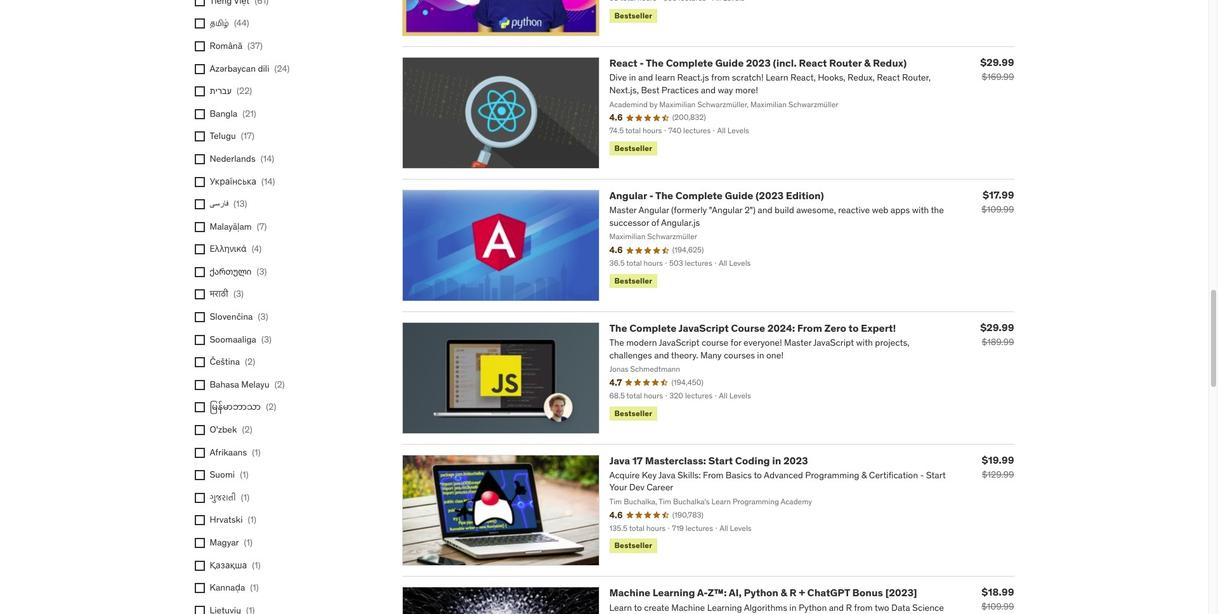 Task type: describe. For each thing, give the bounding box(es) containing it.
فارسی (13)
[[210, 198, 247, 210]]

javascript
[[679, 322, 729, 334]]

(2) for မြန်မာဘာသာ (2)
[[266, 402, 276, 413]]

xsmall image for ‏עברית‏
[[195, 86, 205, 97]]

[2023]
[[886, 587, 918, 600]]

xsmall image for čeština
[[195, 358, 205, 368]]

magyar (1)
[[210, 537, 253, 549]]

guide for (2023
[[725, 189, 754, 202]]

xsmall image for ελληνικά
[[195, 245, 205, 255]]

(3) for slovenčina (3)
[[258, 311, 268, 323]]

xsmall image for malayāḷam
[[195, 222, 205, 232]]

edition)
[[786, 189, 825, 202]]

kannaḍa
[[210, 582, 245, 594]]

қазақша
[[210, 560, 247, 571]]

$19.99
[[983, 454, 1015, 466]]

українська
[[210, 176, 257, 187]]

react - the complete guide 2023 (incl. react router & redux) link
[[610, 57, 907, 69]]

java
[[610, 454, 630, 467]]

azərbaycan
[[210, 63, 256, 74]]

dili
[[258, 63, 270, 74]]

xsmall image for hrvatski
[[195, 516, 205, 526]]

machine
[[610, 587, 651, 600]]

chatgpt
[[808, 587, 851, 600]]

xsmall image for telugu
[[195, 132, 205, 142]]

afrikaans
[[210, 447, 247, 458]]

xsmall image for suomi
[[195, 471, 205, 481]]

r
[[790, 587, 797, 600]]

router
[[830, 57, 863, 69]]

தமிழ் (44)
[[210, 17, 249, 29]]

java 17 masterclass: start coding in 2023 link
[[610, 454, 809, 467]]

coding
[[736, 454, 770, 467]]

machine learning a-z™: ai, python & r + chatgpt bonus [2023]
[[610, 587, 918, 600]]

xsmall image for ગુજરાતી
[[195, 493, 205, 503]]

$29.99 $169.99
[[981, 56, 1015, 83]]

xsmall image for bahasa
[[195, 380, 205, 390]]

malayāḷam (7)
[[210, 221, 267, 232]]

complete for react
[[666, 57, 714, 69]]

$109.99 for $18.99
[[982, 601, 1015, 613]]

मराठी (3)
[[210, 289, 244, 300]]

$18.99
[[982, 586, 1015, 599]]

2 react from the left
[[799, 57, 828, 69]]

(1) for hrvatski (1)
[[248, 515, 256, 526]]

bahasa melayu (2)
[[210, 379, 285, 390]]

redux)
[[874, 57, 907, 69]]

telugu
[[210, 130, 236, 142]]

1 vertical spatial 2023
[[784, 454, 809, 467]]

(7)
[[257, 221, 267, 232]]

zero
[[825, 322, 847, 334]]

‏עברית‏
[[210, 85, 232, 97]]

bonus
[[853, 587, 884, 600]]

$17.99
[[983, 189, 1015, 201]]

(1) for ગુજરાતી (1)
[[241, 492, 250, 503]]

react - the complete guide 2023 (incl. react router & redux)
[[610, 57, 907, 69]]

xsmall image for nederlands
[[195, 154, 205, 164]]

ગુજરાતી
[[210, 492, 236, 503]]

română (37)
[[210, 40, 263, 51]]

xsmall image for қазақша
[[195, 561, 205, 571]]

‏עברית‏ (22)
[[210, 85, 252, 97]]

xsmall image for afrikaans
[[195, 448, 205, 458]]

(3) for soomaaliga (3)
[[262, 334, 272, 345]]

telugu (17)
[[210, 130, 255, 142]]

slovenčina
[[210, 311, 253, 323]]

українська (14)
[[210, 176, 275, 187]]

(4)
[[252, 243, 262, 255]]

melayu
[[241, 379, 270, 390]]

$109.99 for $17.99
[[982, 204, 1015, 215]]

bahasa
[[210, 379, 239, 390]]

မြန်မာဘာသာ
[[210, 402, 261, 413]]

15 xsmall image from the top
[[195, 606, 205, 615]]

ગુજરાતી (1)
[[210, 492, 250, 503]]

$129.99
[[983, 469, 1015, 480]]

ქართული (3)
[[210, 266, 267, 277]]

(14) for nederlands (14)
[[261, 153, 274, 164]]

angular - the complete guide (2023 edition)
[[610, 189, 825, 202]]

xsmall image for मराठी
[[195, 290, 205, 300]]

xsmall image for soomaaliga
[[195, 335, 205, 345]]

learning
[[653, 587, 695, 600]]

čeština (2)
[[210, 356, 255, 368]]

azərbaycan dili (24)
[[210, 63, 290, 74]]

o'zbek (2)
[[210, 424, 252, 436]]

မြန်မာဘာသာ (2)
[[210, 402, 276, 413]]

xsmall image for o'zbek
[[195, 425, 205, 436]]

$19.99 $129.99
[[983, 454, 1015, 480]]

soomaaliga
[[210, 334, 256, 345]]

xsmall image for ქართული
[[195, 267, 205, 277]]

2024:
[[768, 322, 796, 334]]

xsmall image for magyar
[[195, 538, 205, 549]]

o'zbek
[[210, 424, 237, 436]]

java 17 masterclass: start coding in 2023
[[610, 454, 809, 467]]

(1) for қазақша (1)
[[252, 560, 261, 571]]

xsmall image for kannaḍa
[[195, 584, 205, 594]]

magyar
[[210, 537, 239, 549]]

(1) for kannaḍa (1)
[[250, 582, 259, 594]]

xsmall image for română
[[195, 41, 205, 51]]

(1) for suomi (1)
[[240, 469, 249, 481]]

the complete javascript course 2024: from zero to expert! link
[[610, 322, 897, 334]]

suomi
[[210, 469, 235, 481]]



Task type: vqa. For each thing, say whether or not it's contained in the screenshot.


Task type: locate. For each thing, give the bounding box(es) containing it.
0 vertical spatial 2023
[[747, 57, 771, 69]]

12 xsmall image from the top
[[195, 471, 205, 481]]

(3) down (4)
[[257, 266, 267, 277]]

3 xsmall image from the top
[[195, 64, 205, 74]]

1 horizontal spatial react
[[799, 57, 828, 69]]

afrikaans (1)
[[210, 447, 261, 458]]

$169.99
[[982, 71, 1015, 83]]

1 vertical spatial $29.99
[[981, 321, 1015, 334]]

1 vertical spatial &
[[781, 587, 788, 600]]

bangla
[[210, 108, 238, 119]]

(1) right kannaḍa
[[250, 582, 259, 594]]

(2) for čeština (2)
[[245, 356, 255, 368]]

7 xsmall image from the top
[[195, 199, 205, 210]]

machine learning a-z™: ai, python & r + chatgpt bonus [2023] link
[[610, 587, 918, 600]]

$109.99 down $17.99
[[982, 204, 1015, 215]]

(13)
[[234, 198, 247, 210]]

the for angular
[[656, 189, 674, 202]]

1 vertical spatial $109.99
[[982, 601, 1015, 613]]

română
[[210, 40, 243, 51]]

bangla (21)
[[210, 108, 256, 119]]

1 xsmall image from the top
[[195, 41, 205, 51]]

11 xsmall image from the top
[[195, 448, 205, 458]]

1 vertical spatial (14)
[[262, 176, 275, 187]]

(14) for українська (14)
[[262, 176, 275, 187]]

(2) down the melayu
[[266, 402, 276, 413]]

$17.99 $109.99
[[982, 189, 1015, 215]]

- for react
[[640, 57, 644, 69]]

1 horizontal spatial &
[[865, 57, 871, 69]]

(24)
[[275, 63, 290, 74]]

0 horizontal spatial &
[[781, 587, 788, 600]]

$29.99 for react - the complete guide 2023 (incl. react router & redux)
[[981, 56, 1015, 69]]

(22)
[[237, 85, 252, 97]]

1 horizontal spatial -
[[650, 189, 654, 202]]

xsmall image for தமிழ்
[[195, 19, 205, 29]]

0 horizontal spatial react
[[610, 57, 638, 69]]

6 xsmall image from the top
[[195, 154, 205, 164]]

the complete javascript course 2024: from zero to expert!
[[610, 322, 897, 334]]

1 vertical spatial complete
[[676, 189, 723, 202]]

to
[[849, 322, 859, 334]]

0 vertical spatial $109.99
[[982, 204, 1015, 215]]

guide for 2023
[[716, 57, 744, 69]]

(1) right қазақша
[[252, 560, 261, 571]]

13 xsmall image from the top
[[195, 493, 205, 503]]

0 vertical spatial $29.99
[[981, 56, 1015, 69]]

11 xsmall image from the top
[[195, 516, 205, 526]]

ქართული
[[210, 266, 252, 277]]

10 xsmall image from the top
[[195, 425, 205, 436]]

angular - the complete guide (2023 edition) link
[[610, 189, 825, 202]]

17
[[633, 454, 643, 467]]

6 xsmall image from the top
[[195, 335, 205, 345]]

(21)
[[243, 108, 256, 119]]

& left r
[[781, 587, 788, 600]]

1 react from the left
[[610, 57, 638, 69]]

0 vertical spatial -
[[640, 57, 644, 69]]

xsmall image
[[195, 41, 205, 51], [195, 132, 205, 142], [195, 177, 205, 187], [195, 222, 205, 232], [195, 267, 205, 277], [195, 335, 205, 345], [195, 358, 205, 368], [195, 380, 205, 390], [195, 403, 205, 413], [195, 425, 205, 436], [195, 516, 205, 526], [195, 538, 205, 549], [195, 561, 205, 571], [195, 584, 205, 594], [195, 606, 205, 615]]

hrvatski
[[210, 515, 243, 526]]

+
[[799, 587, 806, 600]]

қазақша (1)
[[210, 560, 261, 571]]

3 xsmall image from the top
[[195, 177, 205, 187]]

فارسی
[[210, 198, 229, 210]]

4 xsmall image from the top
[[195, 86, 205, 97]]

14 xsmall image from the top
[[195, 584, 205, 594]]

& right the router
[[865, 57, 871, 69]]

1 $29.99 from the top
[[981, 56, 1015, 69]]

2 xsmall image from the top
[[195, 132, 205, 142]]

complete
[[666, 57, 714, 69], [676, 189, 723, 202], [630, 322, 677, 334]]

from
[[798, 322, 823, 334]]

0 horizontal spatial 2023
[[747, 57, 771, 69]]

ελληνικά
[[210, 243, 247, 255]]

$29.99 up $189.99 at the right bottom of page
[[981, 321, 1015, 334]]

8 xsmall image from the top
[[195, 245, 205, 255]]

(1)
[[252, 447, 261, 458], [240, 469, 249, 481], [241, 492, 250, 503], [248, 515, 256, 526], [244, 537, 253, 549], [252, 560, 261, 571], [250, 582, 259, 594]]

7 xsmall image from the top
[[195, 358, 205, 368]]

$29.99 $189.99
[[981, 321, 1015, 348]]

2 $109.99 from the top
[[982, 601, 1015, 613]]

xsmall image for bangla
[[195, 109, 205, 119]]

10 xsmall image from the top
[[195, 312, 205, 323]]

in
[[773, 454, 782, 467]]

z™:
[[708, 587, 727, 600]]

2023 left (incl.
[[747, 57, 771, 69]]

čeština
[[210, 356, 240, 368]]

(2) right the melayu
[[275, 379, 285, 390]]

angular
[[610, 189, 647, 202]]

xsmall image
[[195, 0, 205, 6], [195, 19, 205, 29], [195, 64, 205, 74], [195, 86, 205, 97], [195, 109, 205, 119], [195, 154, 205, 164], [195, 199, 205, 210], [195, 245, 205, 255], [195, 290, 205, 300], [195, 312, 205, 323], [195, 448, 205, 458], [195, 471, 205, 481], [195, 493, 205, 503]]

0 vertical spatial complete
[[666, 57, 714, 69]]

ai,
[[729, 587, 742, 600]]

(14) up "українська (14)"
[[261, 153, 274, 164]]

मराठी
[[210, 289, 229, 300]]

2 xsmall image from the top
[[195, 19, 205, 29]]

the for react
[[646, 57, 664, 69]]

xsmall image for azərbaycan
[[195, 64, 205, 74]]

2 $29.99 from the top
[[981, 321, 1015, 334]]

5 xsmall image from the top
[[195, 267, 205, 277]]

(14)
[[261, 153, 274, 164], [262, 176, 275, 187]]

hrvatski (1)
[[210, 515, 256, 526]]

(incl.
[[773, 57, 797, 69]]

start
[[709, 454, 733, 467]]

the
[[646, 57, 664, 69], [656, 189, 674, 202], [610, 322, 628, 334]]

(44)
[[234, 17, 249, 29]]

$18.99 $109.99
[[982, 586, 1015, 613]]

(1) right suomi
[[240, 469, 249, 481]]

(1) for afrikaans (1)
[[252, 447, 261, 458]]

suomi (1)
[[210, 469, 249, 481]]

- for angular
[[650, 189, 654, 202]]

8 xsmall image from the top
[[195, 380, 205, 390]]

1 xsmall image from the top
[[195, 0, 205, 6]]

2023 right "in"
[[784, 454, 809, 467]]

(2) down 'မြန်မာဘာသာ (2)'
[[242, 424, 252, 436]]

(17)
[[241, 130, 255, 142]]

1 horizontal spatial 2023
[[784, 454, 809, 467]]

$109.99 down $18.99
[[982, 601, 1015, 613]]

expert!
[[862, 322, 897, 334]]

9 xsmall image from the top
[[195, 290, 205, 300]]

1 $109.99 from the top
[[982, 204, 1015, 215]]

complete for angular
[[676, 189, 723, 202]]

12 xsmall image from the top
[[195, 538, 205, 549]]

9 xsmall image from the top
[[195, 403, 205, 413]]

0 vertical spatial &
[[865, 57, 871, 69]]

ελληνικά (4)
[[210, 243, 262, 255]]

5 xsmall image from the top
[[195, 109, 205, 119]]

1 vertical spatial guide
[[725, 189, 754, 202]]

0 vertical spatial the
[[646, 57, 664, 69]]

course
[[732, 322, 766, 334]]

guide left "(2023" on the right
[[725, 189, 754, 202]]

nederlands
[[210, 153, 256, 164]]

1 vertical spatial the
[[656, 189, 674, 202]]

(3) for मराठी (3)
[[234, 289, 244, 300]]

malayāḷam
[[210, 221, 252, 232]]

masterclass:
[[646, 454, 707, 467]]

2023
[[747, 57, 771, 69], [784, 454, 809, 467]]

4 xsmall image from the top
[[195, 222, 205, 232]]

$189.99
[[982, 336, 1015, 348]]

(2) up bahasa melayu (2)
[[245, 356, 255, 368]]

xsmall image for မြန်မာဘာသာ
[[195, 403, 205, 413]]

(3) for ქართული (3)
[[257, 266, 267, 277]]

&
[[865, 57, 871, 69], [781, 587, 788, 600]]

(1) right hrvatski
[[248, 515, 256, 526]]

(1) right magyar
[[244, 537, 253, 549]]

(1) for magyar (1)
[[244, 537, 253, 549]]

xsmall image for українська
[[195, 177, 205, 187]]

0 horizontal spatial -
[[640, 57, 644, 69]]

(3) right मराठी
[[234, 289, 244, 300]]

(3) right slovenčina
[[258, 311, 268, 323]]

$29.99 up $169.99
[[981, 56, 1015, 69]]

13 xsmall image from the top
[[195, 561, 205, 571]]

(14) down nederlands (14)
[[262, 176, 275, 187]]

தமிழ்
[[210, 17, 229, 29]]

xsmall image for فارسی
[[195, 199, 205, 210]]

react
[[610, 57, 638, 69], [799, 57, 828, 69]]

slovenčina (3)
[[210, 311, 268, 323]]

(3)
[[257, 266, 267, 277], [234, 289, 244, 300], [258, 311, 268, 323], [262, 334, 272, 345]]

2 vertical spatial the
[[610, 322, 628, 334]]

0 vertical spatial guide
[[716, 57, 744, 69]]

$29.99 for the complete javascript course 2024: from zero to expert!
[[981, 321, 1015, 334]]

(1) right afrikaans on the bottom of the page
[[252, 447, 261, 458]]

0 vertical spatial (14)
[[261, 153, 274, 164]]

nederlands (14)
[[210, 153, 274, 164]]

1 vertical spatial -
[[650, 189, 654, 202]]

guide left (incl.
[[716, 57, 744, 69]]

a-
[[698, 587, 708, 600]]

xsmall image for slovenčina
[[195, 312, 205, 323]]

(2023
[[756, 189, 784, 202]]

(1) right ગુજરાતી
[[241, 492, 250, 503]]

2 vertical spatial complete
[[630, 322, 677, 334]]

(2) for o'zbek (2)
[[242, 424, 252, 436]]

(3) right soomaaliga
[[262, 334, 272, 345]]



